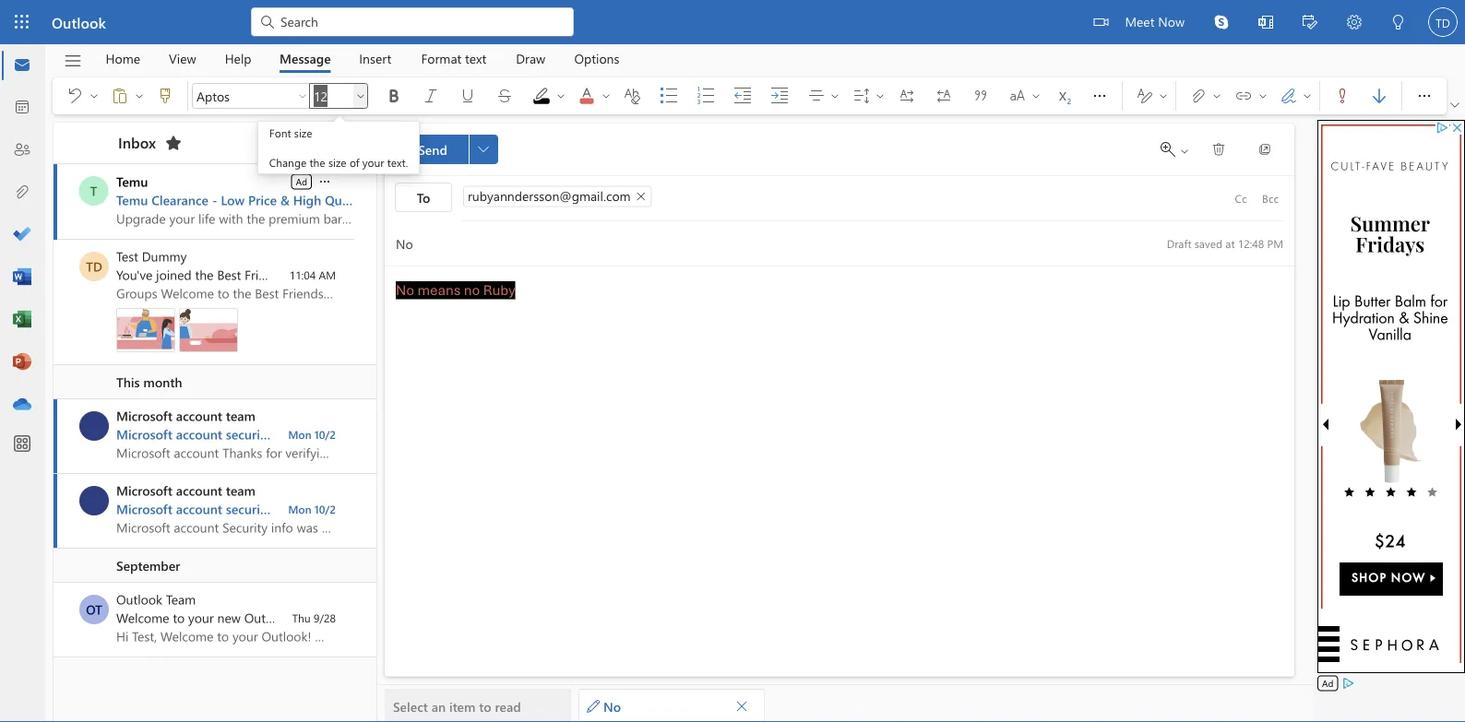 Task type: describe. For each thing, give the bounding box(es) containing it.
 for 
[[134, 90, 145, 102]]

 button left "font color" image
[[554, 81, 568, 111]]

 
[[1136, 87, 1169, 105]]

ad inside message list no conversations selected list box
[[296, 175, 307, 188]]

outlook link
[[52, 0, 106, 44]]

 button
[[486, 81, 523, 111]]

 button
[[962, 81, 999, 111]]

 button
[[1200, 0, 1244, 44]]


[[1347, 15, 1362, 30]]

low
[[221, 191, 245, 209]]

 
[[1009, 87, 1042, 105]]

text.
[[387, 155, 408, 170]]

 button
[[1225, 81, 1256, 111]]

view button
[[155, 44, 210, 73]]

 left  button
[[601, 90, 612, 102]]

 for 
[[1179, 146, 1190, 157]]

tags group
[[1324, 78, 1398, 111]]


[[1303, 15, 1318, 30]]

your inside message list no conversations selected list box
[[188, 609, 214, 627]]

font
[[269, 126, 291, 140]]

 button
[[926, 81, 962, 111]]

 for 
[[830, 90, 841, 102]]

 button
[[889, 81, 926, 111]]


[[853, 87, 871, 105]]

 button
[[1361, 81, 1398, 111]]

bcc button
[[1256, 184, 1285, 213]]

 for 
[[1302, 90, 1313, 102]]

 
[[1280, 87, 1313, 105]]

 left "font color" image
[[556, 90, 567, 102]]

high
[[293, 191, 321, 209]]

 
[[111, 87, 145, 105]]

more apps image
[[13, 436, 31, 454]]

new
[[217, 609, 241, 627]]

mon 10/2 for verification
[[288, 427, 336, 442]]

subscript image
[[1054, 87, 1091, 105]]

outlook for outlook
[[52, 12, 106, 32]]


[[898, 87, 916, 105]]


[[63, 51, 83, 71]]

chat
[[289, 266, 316, 283]]

security for was
[[226, 501, 271, 518]]

bullets image
[[660, 87, 697, 105]]

11:04
[[289, 268, 316, 282]]

application containing outlook
[[0, 0, 1465, 723]]

 button for 
[[1256, 81, 1271, 111]]

bcc
[[1262, 191, 1279, 206]]


[[1136, 87, 1154, 105]]

Search field
[[279, 12, 563, 31]]

friends
[[245, 266, 286, 283]]

1 horizontal spatial  button
[[1081, 78, 1118, 114]]

 no
[[587, 698, 621, 715]]

 inside message list no conversations selected list box
[[317, 174, 332, 189]]

text
[[465, 50, 487, 67]]


[[1259, 15, 1273, 30]]

text highlight color image
[[532, 87, 569, 105]]

insert
[[359, 50, 392, 67]]

 button
[[1406, 78, 1443, 114]]

format text button
[[407, 44, 500, 73]]

test
[[116, 248, 138, 265]]


[[1009, 87, 1027, 105]]

microsoft account team for microsoft account security info was added
[[116, 482, 256, 499]]

1 microsoft from the top
[[116, 407, 172, 424]]

your inside font size change the size of your text.
[[362, 155, 384, 170]]

draw button
[[502, 44, 559, 73]]

 inside popup button
[[1416, 87, 1434, 105]]

 button
[[449, 81, 486, 111]]


[[1189, 87, 1208, 105]]

info for was
[[275, 501, 298, 518]]

 button for 
[[87, 81, 102, 111]]

1 attachment thumbnail image from the left
[[116, 308, 175, 352]]

info for verification
[[275, 426, 298, 443]]

change
[[269, 155, 307, 170]]


[[735, 700, 748, 713]]

 for  dropdown button
[[478, 144, 489, 155]]

the inside font size change the size of your text.
[[310, 155, 325, 170]]

1 vertical spatial ad
[[1322, 677, 1334, 690]]

pm
[[1267, 236, 1284, 251]]

Font size text field
[[310, 85, 352, 107]]

temu image
[[79, 176, 108, 206]]

increase indent image
[[771, 87, 807, 105]]

no
[[464, 281, 480, 299]]

onedrive image
[[13, 396, 31, 414]]

10/2 for verification
[[315, 427, 336, 442]]

message list section
[[54, 118, 376, 722]]

format text
[[421, 50, 487, 67]]

send
[[418, 141, 447, 158]]

temu for temu clearance - low price & high quality
[[116, 191, 148, 209]]

 button
[[1288, 0, 1332, 47]]

 button
[[54, 45, 91, 77]]

inbox
[[118, 132, 156, 152]]


[[385, 87, 403, 105]]

welcome to your new outlook.com account
[[116, 609, 367, 627]]

added
[[327, 501, 364, 518]]

microsoft account team for microsoft account security info verification
[[116, 407, 256, 424]]

saved
[[1195, 236, 1223, 251]]

mail image
[[13, 56, 31, 75]]

2 attachment thumbnail image from the left
[[179, 308, 238, 352]]

 button
[[469, 135, 498, 164]]

font size change the size of your text.
[[269, 126, 408, 170]]

price
[[248, 191, 277, 209]]

the inside message list no conversations selected list box
[[195, 266, 214, 283]]

calendar image
[[13, 99, 31, 117]]

message
[[280, 50, 331, 67]]

 for 
[[89, 90, 100, 102]]

include group
[[1180, 78, 1316, 114]]

inbox 
[[118, 132, 183, 152]]

thu 9/28
[[292, 611, 336, 626]]

basic text group
[[192, 78, 1118, 114]]


[[164, 134, 183, 152]]

outlook.com
[[244, 609, 318, 627]]

meet
[[1125, 12, 1155, 30]]

help button
[[211, 44, 265, 73]]

item
[[449, 698, 476, 715]]

microsoft account team image
[[79, 412, 109, 441]]

this month
[[116, 373, 182, 391]]

To text field
[[461, 186, 1226, 211]]

mon for verification
[[288, 427, 312, 442]]

 button inside clipboard group
[[132, 81, 147, 111]]

read
[[495, 698, 521, 715]]

temu for temu
[[116, 173, 148, 190]]


[[1370, 87, 1389, 105]]

am
[[319, 268, 336, 282]]

verification
[[302, 426, 367, 443]]

 left font size text box
[[297, 90, 308, 102]]

draft
[[1167, 236, 1192, 251]]

decrease indent image
[[734, 87, 771, 105]]

insert button
[[345, 44, 405, 73]]

temu clearance - low price & high quality
[[116, 191, 367, 209]]


[[315, 136, 331, 153]]

9/28
[[314, 611, 336, 626]]



Task type: locate. For each thing, give the bounding box(es) containing it.
0 vertical spatial 10/2
[[315, 427, 336, 442]]

reading pane main content
[[377, 115, 1313, 723]]

attachment thumbnail image up this month heading
[[179, 308, 238, 352]]

select a conversation checkbox for you've joined the best friends chat group
[[79, 252, 116, 281]]

4 microsoft from the top
[[116, 501, 172, 518]]

1 vertical spatial mon 10/2
[[288, 502, 336, 517]]

1 horizontal spatial size
[[328, 155, 347, 170]]

tab list containing home
[[91, 44, 634, 73]]

0 vertical spatial team
[[226, 407, 256, 424]]

joined
[[156, 266, 192, 283]]

 inside basic text group
[[1091, 87, 1109, 105]]

mon up was
[[288, 427, 312, 442]]

cc button
[[1226, 184, 1256, 213]]

people image
[[13, 141, 31, 160]]

1 vertical spatial outlook
[[116, 591, 162, 608]]

 inside  
[[1212, 90, 1223, 102]]

outlook up 
[[52, 12, 106, 32]]

1 vertical spatial 
[[478, 144, 489, 155]]

security left was
[[226, 501, 271, 518]]

 left 
[[1091, 87, 1109, 105]]

Message body, press Alt+F10 to exit text field
[[396, 281, 1284, 538]]


[[1333, 87, 1352, 105]]

info left verification
[[275, 426, 298, 443]]

team up microsoft account security info was added
[[226, 482, 256, 499]]

 search field
[[251, 0, 574, 42]]

Font text field
[[193, 85, 294, 107]]

best
[[217, 266, 241, 283]]

 button left 
[[599, 81, 614, 111]]

10/2 up was
[[315, 427, 336, 442]]

2 select a conversation checkbox from the top
[[79, 412, 116, 441]]

draft saved at 12:48 pm
[[1167, 236, 1284, 251]]

size
[[294, 126, 312, 140], [328, 155, 347, 170]]


[[1235, 87, 1253, 105]]

2 microsoft account team from the top
[[116, 482, 256, 499]]

team for was
[[226, 482, 256, 499]]

0 vertical spatial mt
[[85, 418, 104, 435]]

size left 
[[294, 126, 312, 140]]

ad up high
[[296, 175, 307, 188]]

 
[[66, 87, 100, 105]]

 button inside message list no conversations selected list box
[[317, 172, 333, 190]]

microsoft
[[116, 407, 172, 424], [116, 426, 172, 443], [116, 482, 172, 499], [116, 501, 172, 518]]

Select a conversation checkbox
[[79, 595, 116, 625]]


[[807, 87, 826, 105]]

 right 
[[89, 90, 100, 102]]


[[587, 700, 600, 713]]

 right send button
[[478, 144, 489, 155]]

1 horizontal spatial  button
[[353, 83, 368, 109]]

group
[[319, 266, 354, 283]]

 button
[[1081, 78, 1118, 114], [317, 172, 333, 190]]

0 horizontal spatial your
[[188, 609, 214, 627]]

 button
[[147, 81, 184, 111]]

1 horizontal spatial ad
[[1322, 677, 1334, 690]]

 button
[[295, 83, 310, 109], [353, 83, 368, 109]]


[[972, 87, 990, 105]]

1 vertical spatial no
[[603, 698, 621, 715]]

0 vertical spatial mon 10/2
[[288, 427, 336, 442]]

0 vertical spatial microsoft account team
[[116, 407, 256, 424]]

select a conversation checkbox containing td
[[79, 252, 116, 281]]


[[1091, 87, 1109, 105], [1416, 87, 1434, 105], [317, 174, 332, 189]]

info left was
[[275, 501, 298, 518]]

 inside ' '
[[875, 90, 886, 102]]

1 mt from the top
[[85, 418, 104, 435]]

0 horizontal spatial ad
[[296, 175, 307, 188]]

 
[[1161, 142, 1190, 157]]

select an item to read
[[393, 698, 521, 715]]

2 mt from the top
[[85, 492, 104, 509]]

1 vertical spatial  button
[[317, 172, 333, 190]]

2  button from the left
[[1256, 81, 1271, 111]]

security
[[226, 426, 271, 443], [226, 501, 271, 518]]

1  button from the left
[[295, 83, 310, 109]]

 for 
[[1158, 90, 1169, 102]]

left-rail-appbar navigation
[[4, 44, 41, 426]]

select a conversation checkbox for microsoft account security info verification
[[79, 412, 116, 441]]

0 vertical spatial your
[[362, 155, 384, 170]]

message list no conversations selected list box
[[54, 164, 376, 722]]

 inside popup button
[[1451, 101, 1460, 110]]

inbox heading
[[94, 123, 188, 163]]


[[1392, 15, 1406, 30]]

 button inside include group
[[1256, 81, 1271, 111]]

september
[[116, 557, 180, 574]]

0 horizontal spatial  button
[[87, 81, 102, 111]]

 right font size text box
[[355, 90, 366, 102]]

application
[[0, 0, 1465, 723]]

view
[[169, 50, 196, 67]]

td
[[86, 258, 102, 275]]

temu right t on the left of page
[[116, 173, 148, 190]]

 button
[[1332, 0, 1377, 47]]

outlook inside banner
[[52, 12, 106, 32]]

 right  popup button
[[1451, 101, 1460, 110]]

1  button from the left
[[87, 81, 102, 111]]

1 horizontal spatial  button
[[1256, 81, 1271, 111]]

rubyanndersson@gmail.com button
[[463, 186, 652, 207]]

0 vertical spatial mon
[[288, 427, 312, 442]]

the down 
[[310, 155, 325, 170]]

attachment thumbnail image
[[116, 308, 175, 352], [179, 308, 238, 352]]

account
[[176, 407, 222, 424], [176, 426, 222, 443], [176, 482, 222, 499], [176, 501, 222, 518], [322, 609, 367, 627]]

microsoft account team up microsoft account security info was added
[[116, 482, 256, 499]]

1 horizontal spatial the
[[310, 155, 325, 170]]

 button down options button
[[568, 78, 615, 114]]

 right 
[[1031, 90, 1042, 102]]

 right ""
[[1258, 90, 1269, 102]]

0 vertical spatial select a conversation checkbox
[[79, 252, 116, 281]]

the
[[310, 155, 325, 170], [195, 266, 214, 283]]

1 horizontal spatial 
[[1451, 101, 1460, 110]]

0 vertical spatial size
[[294, 126, 312, 140]]

1 vertical spatial 10/2
[[315, 502, 336, 517]]

to
[[173, 609, 185, 627], [479, 698, 491, 715]]

to inside message list no conversations selected list box
[[173, 609, 185, 627]]

outlook banner
[[0, 0, 1465, 47]]

 for  popup button
[[1451, 101, 1460, 110]]

at
[[1226, 236, 1235, 251]]

outlook inside message list no conversations selected list box
[[116, 591, 162, 608]]

 inside  
[[89, 90, 100, 102]]

0 vertical spatial security
[[226, 426, 271, 443]]

1 horizontal spatial your
[[362, 155, 384, 170]]

your right the of
[[362, 155, 384, 170]]

to button
[[395, 183, 452, 212]]

 button
[[159, 128, 188, 158]]


[[258, 13, 277, 31]]

Select a conversation checkbox
[[79, 486, 116, 516]]

2 microsoft from the top
[[116, 426, 172, 443]]

to do image
[[13, 226, 31, 245]]

1 horizontal spatial attachment thumbnail image
[[179, 308, 238, 352]]

set your advertising preferences image
[[1341, 676, 1356, 691]]

options button
[[561, 44, 633, 73]]

microsoft account security info was added
[[116, 501, 364, 518]]

0 horizontal spatial size
[[294, 126, 312, 140]]

 right 
[[1179, 146, 1190, 157]]

 button down draw 'button'
[[523, 78, 569, 114]]

numbering image
[[697, 87, 734, 105]]

10/2 for was
[[315, 502, 336, 517]]

the left best on the top left of the page
[[195, 266, 214, 283]]

select
[[393, 698, 428, 715]]

test dummy image
[[79, 252, 109, 281]]

 for 
[[1031, 90, 1042, 102]]

mon 10/2 up was
[[288, 427, 336, 442]]

1 vertical spatial microsoft account team
[[116, 482, 256, 499]]


[[459, 87, 477, 105]]

 
[[807, 87, 841, 105]]

an
[[432, 698, 446, 715]]

to left read
[[479, 698, 491, 715]]

size left the of
[[328, 155, 347, 170]]

mt inside microsoft account team icon
[[85, 492, 104, 509]]

 button
[[729, 693, 755, 719]]

outlook team image
[[79, 595, 109, 625]]

1 mon from the top
[[288, 427, 312, 442]]

clearance
[[152, 191, 209, 209]]

team up microsoft account security info verification
[[226, 407, 256, 424]]

to inside 'button'
[[479, 698, 491, 715]]

2 temu from the top
[[116, 191, 148, 209]]

12:48
[[1238, 236, 1264, 251]]

microsoft account team down month
[[116, 407, 256, 424]]

 inside the  
[[134, 90, 145, 102]]

no left means
[[396, 281, 414, 299]]

 button right 
[[132, 81, 147, 111]]

 button
[[87, 81, 102, 111], [1256, 81, 1271, 111]]

1 vertical spatial temu
[[116, 191, 148, 209]]

1 microsoft account team from the top
[[116, 407, 256, 424]]

1 team from the top
[[226, 407, 256, 424]]

t
[[90, 182, 97, 199]]

to down team
[[173, 609, 185, 627]]

1 info from the top
[[275, 426, 298, 443]]

 left  popup button
[[1416, 87, 1434, 105]]

 for 
[[1258, 90, 1269, 102]]

1 temu from the top
[[116, 173, 148, 190]]

2 mon from the top
[[288, 502, 312, 517]]

 right 
[[875, 90, 886, 102]]

0 horizontal spatial 
[[478, 144, 489, 155]]


[[935, 87, 953, 105]]

select a conversation checkbox containing mt
[[79, 412, 116, 441]]

1 vertical spatial info
[[275, 501, 298, 518]]

1 horizontal spatial outlook
[[116, 591, 162, 608]]

microsoft account security info verification
[[116, 426, 367, 443]]

options
[[574, 50, 620, 67]]

mt
[[85, 418, 104, 435], [85, 492, 104, 509]]

 button for font text box
[[295, 83, 310, 109]]

0 horizontal spatial 
[[317, 174, 332, 189]]

 inside  
[[830, 90, 841, 102]]

tab list
[[91, 44, 634, 73]]

microsoft account team
[[116, 407, 256, 424], [116, 482, 256, 499]]

draw
[[516, 50, 546, 67]]

mon 10/2 down verification
[[288, 502, 336, 517]]

security down this month heading
[[226, 426, 271, 443]]

1 vertical spatial select a conversation checkbox
[[79, 412, 116, 441]]

mt inside microsoft account team image
[[85, 418, 104, 435]]

2  button from the left
[[353, 83, 368, 109]]

1 vertical spatial team
[[226, 482, 256, 499]]

2 horizontal spatial 
[[1416, 87, 1434, 105]]

1 mon 10/2 from the top
[[288, 427, 336, 442]]

 right 
[[830, 90, 841, 102]]

 
[[853, 87, 886, 105]]

 button for font size text box
[[353, 83, 368, 109]]

1 vertical spatial security
[[226, 501, 271, 518]]

security for verification
[[226, 426, 271, 443]]


[[1280, 87, 1298, 105]]

 button inside clipboard group
[[87, 81, 102, 111]]

 inside  
[[1258, 90, 1269, 102]]

microsoft account team image
[[79, 486, 109, 516]]

info
[[275, 426, 298, 443], [275, 501, 298, 518]]

tab list inside application
[[91, 44, 634, 73]]

 button
[[102, 81, 132, 111]]

no inside text box
[[396, 281, 414, 299]]

mon 10/2 for was
[[288, 502, 336, 517]]

files image
[[13, 184, 31, 202]]


[[1161, 142, 1176, 157]]

 button
[[1377, 0, 1421, 47]]

no
[[396, 281, 414, 299], [603, 698, 621, 715]]

 button right font size text box
[[353, 83, 368, 109]]

10/2 down verification
[[315, 502, 336, 517]]

1 select a conversation checkbox from the top
[[79, 252, 116, 281]]

 for 
[[1212, 90, 1223, 102]]

1 10/2 from the top
[[315, 427, 336, 442]]

word image
[[13, 269, 31, 287]]

0 vertical spatial 
[[1451, 101, 1460, 110]]

this month heading
[[54, 365, 376, 400]]

0 horizontal spatial no
[[396, 281, 414, 299]]

attachment thumbnail image up this month
[[116, 308, 175, 352]]

0 vertical spatial the
[[310, 155, 325, 170]]

0 vertical spatial to
[[173, 609, 185, 627]]


[[422, 87, 440, 105]]

1 horizontal spatial 
[[1091, 87, 1109, 105]]

 right  on the right top
[[1212, 90, 1223, 102]]

your down team
[[188, 609, 214, 627]]

0 vertical spatial info
[[275, 426, 298, 443]]


[[1451, 101, 1460, 110], [478, 144, 489, 155]]

ad left set your advertising preferences icon
[[1322, 677, 1334, 690]]


[[111, 87, 129, 105]]

no right 
[[603, 698, 621, 715]]

of
[[350, 155, 359, 170]]

1 vertical spatial size
[[328, 155, 347, 170]]

0 vertical spatial ad
[[296, 175, 307, 188]]

 right 
[[1158, 90, 1169, 102]]

2 10/2 from the top
[[315, 502, 336, 517]]

mt for microsoft account security info verification
[[85, 418, 104, 435]]

month
[[143, 373, 182, 391]]


[[1094, 15, 1109, 30]]

3 microsoft from the top
[[116, 482, 172, 499]]

0 vertical spatial temu
[[116, 173, 148, 190]]

 button up high
[[317, 172, 333, 190]]

1 vertical spatial mon
[[288, 502, 312, 517]]

0 vertical spatial no
[[396, 281, 414, 299]]

 inside " "
[[1302, 90, 1313, 102]]

0 horizontal spatial the
[[195, 266, 214, 283]]

2 mon 10/2 from the top
[[288, 502, 336, 517]]

outlook up welcome
[[116, 591, 162, 608]]

format
[[421, 50, 462, 67]]

home button
[[92, 44, 154, 73]]

0 horizontal spatial  button
[[317, 172, 333, 190]]

 right 
[[134, 90, 145, 102]]

powerpoint image
[[13, 353, 31, 372]]

1 security from the top
[[226, 426, 271, 443]]

clipboard group
[[56, 78, 184, 114]]

1 vertical spatial the
[[195, 266, 214, 283]]

0 vertical spatial  button
[[1081, 78, 1118, 114]]

1 vertical spatial your
[[188, 609, 214, 627]]

 button
[[523, 78, 569, 114], [568, 78, 615, 114], [132, 81, 147, 111], [554, 81, 568, 111], [599, 81, 614, 111]]

temu right temu icon
[[116, 191, 148, 209]]

outlook for outlook team
[[116, 591, 162, 608]]

2 team from the top
[[226, 482, 256, 499]]

 for 
[[875, 90, 886, 102]]

 button
[[56, 81, 87, 111]]

this
[[116, 373, 140, 391]]

 inside  
[[1031, 90, 1042, 102]]

0 horizontal spatial  button
[[295, 83, 310, 109]]

 button
[[1324, 81, 1361, 111]]

september heading
[[54, 549, 376, 583]]

Add a subject text field
[[385, 229, 1150, 258]]

1 vertical spatial to
[[479, 698, 491, 715]]

1 horizontal spatial to
[[479, 698, 491, 715]]

 button right ""
[[1256, 81, 1271, 111]]

 button down message "button"
[[295, 83, 310, 109]]

0 horizontal spatial outlook
[[52, 12, 106, 32]]

0 horizontal spatial attachment thumbnail image
[[116, 308, 175, 352]]

navigation pane region
[[53, 115, 250, 723]]

 inside  
[[1179, 146, 1190, 157]]

0 horizontal spatial to
[[173, 609, 185, 627]]

mon left added
[[288, 502, 312, 517]]

2 info from the top
[[275, 501, 298, 518]]

2 security from the top
[[226, 501, 271, 518]]

outlook team
[[116, 591, 196, 608]]

send button
[[396, 135, 470, 164]]

mon 10/2
[[288, 427, 336, 442], [288, 502, 336, 517]]

 button
[[1244, 0, 1288, 47]]

0 vertical spatial outlook
[[52, 12, 106, 32]]

 up high
[[317, 174, 332, 189]]

Select a conversation checkbox
[[79, 252, 116, 281], [79, 412, 116, 441]]

 inside dropdown button
[[478, 144, 489, 155]]

welcome
[[116, 609, 169, 627]]

 
[[1189, 87, 1223, 105]]

td image
[[1428, 7, 1458, 37]]

 button left 
[[1081, 78, 1118, 114]]

1 horizontal spatial no
[[603, 698, 621, 715]]

mon for was
[[288, 502, 312, 517]]

mt for microsoft account security info was added
[[85, 492, 104, 509]]

ad
[[296, 175, 307, 188], [1322, 677, 1334, 690]]

excel image
[[13, 311, 31, 329]]

 right 
[[1302, 90, 1313, 102]]

temu
[[116, 173, 148, 190], [116, 191, 148, 209]]


[[496, 87, 514, 105]]

means
[[417, 281, 461, 299]]

 button right 
[[87, 81, 102, 111]]

font color image
[[578, 87, 615, 105]]

1 vertical spatial mt
[[85, 492, 104, 509]]

 inside  
[[1158, 90, 1169, 102]]

team for verification
[[226, 407, 256, 424]]



Task type: vqa. For each thing, say whether or not it's contained in the screenshot.
team to the bottom
yes



